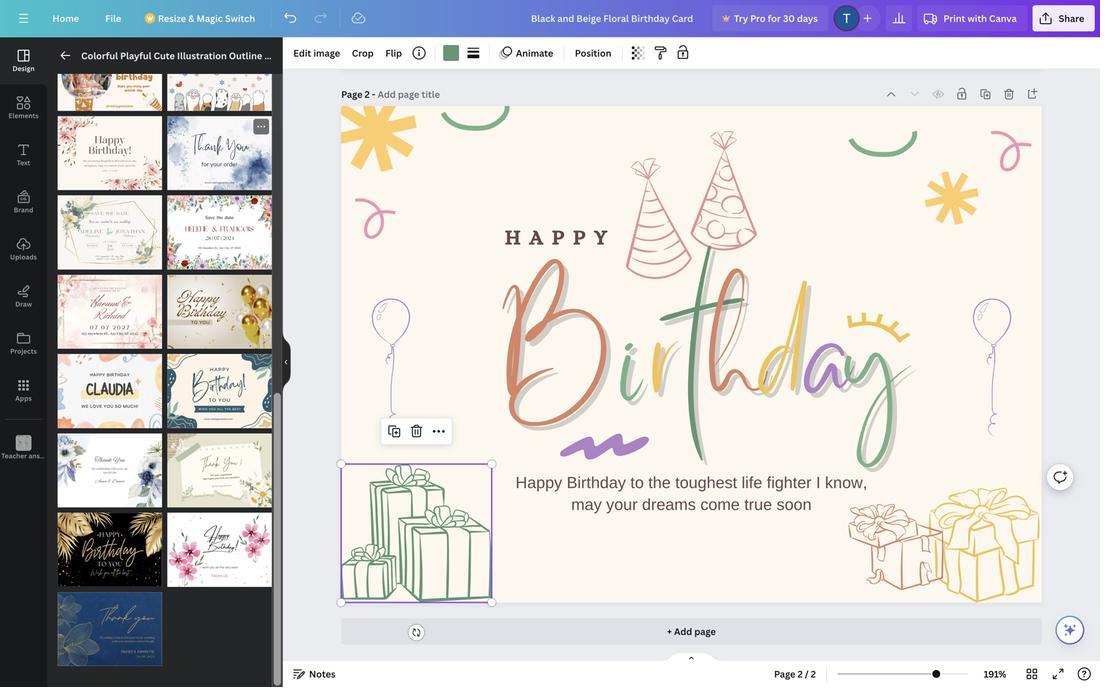 Task type: locate. For each thing, give the bounding box(es) containing it.
apps
[[15, 394, 32, 403]]

white and pink minimalist wedding card group
[[58, 267, 162, 349]]

page
[[341, 88, 363, 101], [775, 669, 796, 681]]

colorful
[[81, 49, 118, 62]]

answer
[[29, 452, 52, 461]]

2 right '/'
[[811, 669, 816, 681]]

colorful playful cute illustration outline happy birthday card
[[81, 49, 359, 62]]

animate
[[516, 47, 554, 59]]

white and pink minimalist wedding card image
[[58, 275, 162, 349]]

page left '/'
[[775, 669, 796, 681]]

2 left -
[[365, 88, 370, 101]]

page 2 -
[[341, 88, 378, 101]]

toughest
[[676, 474, 738, 492]]

file button
[[95, 5, 132, 31]]

happy
[[265, 49, 294, 62], [516, 474, 563, 492]]

y
[[848, 236, 911, 483]]

position
[[575, 47, 612, 59]]

0 vertical spatial page
[[341, 88, 363, 101]]

image
[[314, 47, 340, 59]]

dreams
[[642, 496, 696, 514]]

page inside button
[[775, 669, 796, 681]]

b
[[498, 225, 615, 473]]

0 vertical spatial happy
[[265, 49, 294, 62]]

page left -
[[341, 88, 363, 101]]

sage green and white watercolor flower illustration thank you card group
[[167, 426, 272, 508]]

yellow pastel cute happy birthday card group
[[58, 37, 162, 111]]

elements button
[[0, 85, 47, 132]]

2 left '/'
[[798, 669, 803, 681]]

print with canva
[[944, 12, 1017, 25]]

2
[[365, 88, 370, 101], [798, 669, 803, 681], [811, 669, 816, 681]]

resize & magic switch
[[158, 12, 255, 25]]

projects
[[10, 347, 37, 356]]

beige gold gray elegant floral pattern wedding card group
[[58, 188, 162, 270]]

1 horizontal spatial happy
[[516, 474, 563, 492]]

1 horizontal spatial page
[[775, 669, 796, 681]]

Design title text field
[[521, 5, 708, 31]]

with
[[968, 12, 988, 25]]

0 horizontal spatial birthday
[[296, 49, 335, 62]]

uploads
[[10, 253, 37, 262]]

birthday left card
[[296, 49, 335, 62]]

1 vertical spatial birthday
[[567, 474, 626, 492]]

elements
[[8, 111, 39, 120]]

days
[[797, 12, 818, 25]]

resize
[[158, 12, 186, 25]]

0 horizontal spatial page
[[341, 88, 363, 101]]

crop
[[352, 47, 374, 59]]

text button
[[0, 132, 47, 179]]

page 2 / 2 button
[[769, 664, 822, 685]]

home
[[52, 12, 79, 25]]

fighter
[[767, 474, 812, 492]]

white blue wedding thank you card image
[[58, 434, 162, 508]]

0 horizontal spatial happy
[[265, 49, 294, 62]]

crop button
[[347, 43, 379, 64]]

draw
[[15, 300, 32, 309]]

1 vertical spatial happy
[[516, 474, 563, 492]]

projects button
[[0, 320, 47, 368]]

true
[[745, 496, 773, 514]]

2 horizontal spatial 2
[[811, 669, 816, 681]]

navy gold minimalist elegant wedding thank you card group
[[58, 585, 162, 667]]

birthday up the may
[[567, 474, 626, 492]]

-
[[372, 88, 376, 101]]

30
[[784, 12, 795, 25]]

hide image
[[282, 331, 291, 394]]

page 2 / 2
[[775, 669, 816, 681]]

edit image
[[294, 47, 340, 59]]

+ add page
[[667, 626, 716, 638]]

neutral elegant floral happy birthday card group
[[58, 108, 162, 190]]

birthday
[[296, 49, 335, 62], [567, 474, 626, 492]]

t
[[680, 236, 707, 483]]

sage green and white watercolor flower illustration thank you card image
[[167, 434, 272, 508]]

1 vertical spatial page
[[775, 669, 796, 681]]

edit
[[294, 47, 311, 59]]

brand
[[14, 206, 33, 215]]

home link
[[42, 5, 90, 31]]

main menu bar
[[0, 0, 1101, 37]]

a
[[809, 236, 854, 483]]

navy gold minimalist elegant wedding thank you card image
[[58, 593, 162, 667]]

may your dreams come true soon
[[572, 496, 812, 514]]

cute
[[154, 49, 175, 62]]

design
[[13, 64, 35, 73]]

edit image button
[[288, 43, 346, 64]]

switch
[[225, 12, 255, 25]]

2 for /
[[798, 669, 803, 681]]

share
[[1059, 12, 1085, 25]]

0 horizontal spatial 2
[[365, 88, 370, 101]]

canva
[[990, 12, 1017, 25]]

teacher
[[1, 452, 27, 461]]

playful
[[120, 49, 152, 62]]

card
[[337, 49, 359, 62]]

yellow pastel cute happy birthday card image
[[58, 37, 162, 111]]

show pages image
[[660, 653, 723, 663]]

d
[[761, 236, 806, 483]]

add
[[674, 626, 693, 638]]

1 horizontal spatial 2
[[798, 669, 803, 681]]

know,
[[826, 474, 868, 492]]

animate button
[[495, 43, 559, 64]]

try pro for 30 days
[[734, 12, 818, 25]]

try pro for 30 days button
[[713, 5, 829, 31]]

notes
[[309, 669, 336, 681]]

Page title text field
[[378, 88, 442, 101]]

r
[[649, 236, 675, 483]]

illustration
[[177, 49, 227, 62]]

colorful minimalist floral background wedding card group
[[167, 188, 272, 270]]



Task type: describe. For each thing, give the bounding box(es) containing it.
#5b9670 image
[[444, 45, 459, 61]]

page
[[695, 626, 716, 638]]

#5b9670 image
[[444, 45, 459, 61]]

191%
[[984, 669, 1007, 681]]

0 vertical spatial birthday
[[296, 49, 335, 62]]

i r t h d a y
[[623, 236, 911, 483]]

keys
[[53, 452, 68, 461]]

soon
[[777, 496, 812, 514]]

text
[[17, 159, 30, 167]]

magic
[[197, 12, 223, 25]]

blue and cream aesthetic happy birthday card group
[[167, 347, 272, 429]]

colorful modern happy birthday card group
[[58, 347, 162, 429]]

may
[[572, 496, 602, 514]]

colorful modern happy birthday card image
[[58, 355, 162, 429]]

the
[[649, 474, 671, 492]]

+
[[667, 626, 672, 638]]

cute cat christmas card group
[[167, 37, 272, 111]]

beige gold gray elegant floral pattern wedding card image
[[58, 196, 162, 270]]

white blue wedding thank you card group
[[58, 426, 162, 508]]

pink floral watercolor happy birthday greeting card group
[[167, 506, 272, 588]]

design button
[[0, 37, 47, 85]]

flip
[[386, 47, 402, 59]]

position button
[[570, 43, 617, 64]]

happy
[[505, 226, 616, 249]]

print
[[944, 12, 966, 25]]

outline
[[229, 49, 262, 62]]

cute cat christmas card image
[[167, 37, 272, 111]]

notes button
[[288, 664, 341, 685]]

come
[[701, 496, 740, 514]]

pink floral watercolor happy birthday greeting card image
[[167, 513, 272, 588]]

i
[[817, 474, 821, 492]]

file
[[105, 12, 121, 25]]

+ add page button
[[341, 619, 1042, 645]]

blue white modern watercolor background thank you card group
[[167, 116, 272, 190]]

gold minimalist happy birthday card group
[[167, 267, 272, 349]]

flip button
[[380, 43, 407, 64]]

apps button
[[0, 368, 47, 415]]

resize & magic switch button
[[137, 5, 266, 31]]

teacher answer keys
[[1, 452, 68, 461]]

page for page 2 -
[[341, 88, 363, 101]]

your
[[607, 496, 638, 514]]

h
[[709, 236, 767, 483]]

;
[[23, 453, 24, 461]]

/
[[805, 669, 809, 681]]

print with canva button
[[918, 5, 1028, 31]]

191% button
[[974, 664, 1017, 685]]

blue white modern watercolor background thank you card image
[[167, 116, 272, 190]]

2 for -
[[365, 88, 370, 101]]

canva assistant image
[[1063, 623, 1078, 639]]

for
[[768, 12, 781, 25]]

blue and cream aesthetic happy birthday card image
[[167, 355, 272, 429]]

black gold luxury happy birthday card group
[[58, 506, 162, 588]]

draw button
[[0, 273, 47, 320]]

pro
[[751, 12, 766, 25]]

brand button
[[0, 179, 47, 226]]

share button
[[1033, 5, 1095, 31]]

page for page 2 / 2
[[775, 669, 796, 681]]

life
[[742, 474, 763, 492]]

colorful minimalist floral background wedding card image
[[167, 196, 272, 270]]

to
[[631, 474, 644, 492]]

black gold luxury happy birthday card image
[[58, 513, 162, 588]]

&
[[188, 12, 194, 25]]

uploads button
[[0, 226, 47, 273]]

neutral elegant floral happy birthday card image
[[58, 116, 162, 190]]

gold minimalist happy birthday card image
[[167, 275, 272, 349]]

i
[[623, 236, 649, 483]]

side panel tab list
[[0, 37, 68, 472]]

1 horizontal spatial birthday
[[567, 474, 626, 492]]

happy birthday to the toughest life fighter i know,
[[516, 474, 868, 492]]



Task type: vqa. For each thing, say whether or not it's contained in the screenshot.
Dividing Fractions image
no



